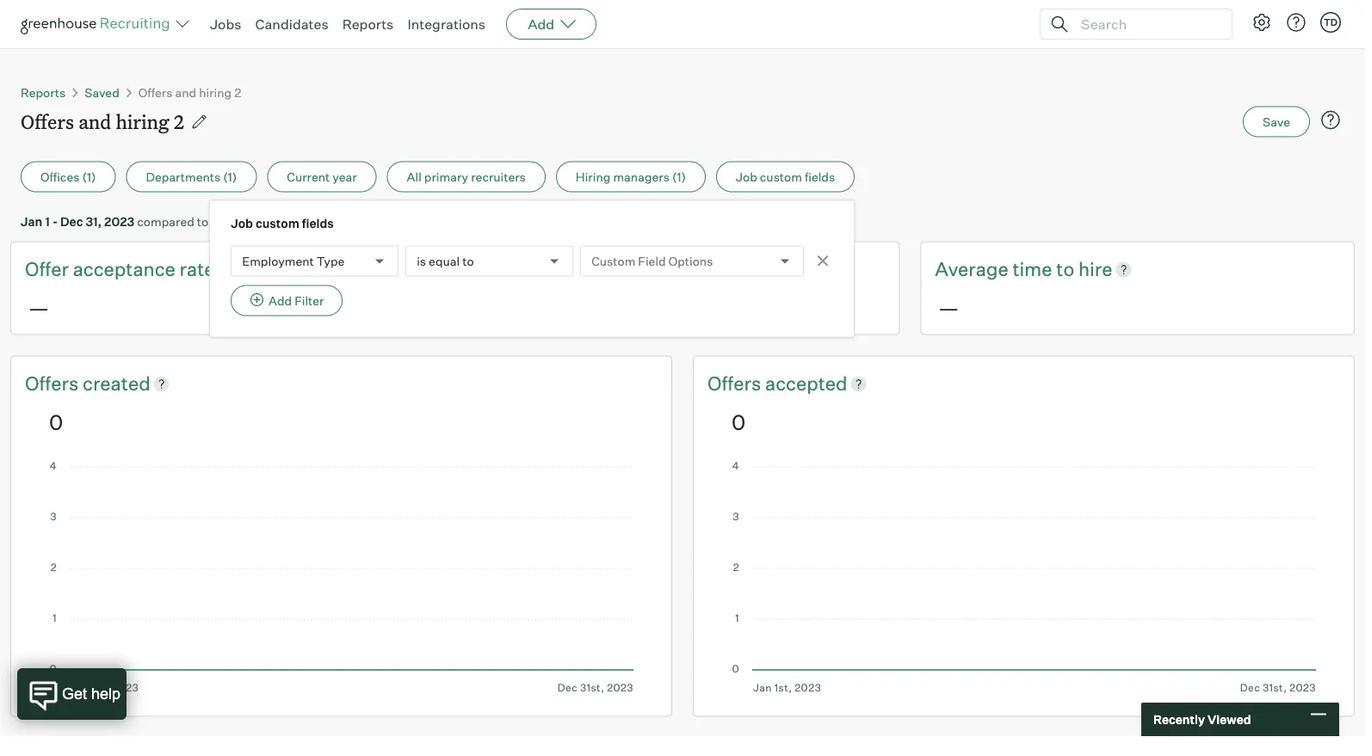 Task type: locate. For each thing, give the bounding box(es) containing it.
1 horizontal spatial average link
[[935, 256, 1013, 283]]

0 horizontal spatial —
[[28, 295, 49, 321]]

0 vertical spatial job custom fields
[[736, 169, 835, 184]]

0 horizontal spatial hiring
[[116, 109, 169, 134]]

0 horizontal spatial reports
[[21, 85, 66, 100]]

1
[[45, 214, 50, 229], [235, 214, 240, 229]]

0 horizontal spatial dec
[[60, 214, 83, 229]]

1 vertical spatial fields
[[302, 216, 334, 231]]

2 time from the left
[[1013, 257, 1052, 281]]

0 for created
[[49, 409, 63, 435]]

1 down "departments (1)" "button"
[[235, 214, 240, 229]]

(1) for offices (1)
[[82, 169, 96, 184]]

2 average time to from the left
[[935, 257, 1079, 281]]

accepted link
[[765, 370, 848, 397]]

1 1 from the left
[[45, 214, 50, 229]]

3 (1) from the left
[[672, 169, 686, 184]]

1 horizontal spatial average
[[935, 257, 1009, 281]]

0 horizontal spatial xychart image
[[49, 462, 634, 695]]

xychart image
[[49, 462, 634, 695], [732, 462, 1316, 695]]

average for hire
[[935, 257, 1009, 281]]

1 average time to from the left
[[480, 257, 624, 281]]

to left fill
[[601, 257, 619, 281]]

jan
[[21, 214, 42, 229], [211, 214, 233, 229]]

td button
[[1317, 9, 1345, 36]]

2 jan from the left
[[211, 214, 233, 229]]

1 average from the left
[[480, 257, 554, 281]]

time link
[[558, 256, 601, 283], [1013, 256, 1057, 283]]

average for fill
[[480, 257, 554, 281]]

1 horizontal spatial -
[[243, 214, 248, 229]]

departments
[[146, 169, 221, 184]]

0 vertical spatial custom
[[760, 169, 802, 184]]

to link for fill
[[601, 256, 624, 283]]

0 horizontal spatial time link
[[558, 256, 601, 283]]

Search text field
[[1077, 12, 1216, 37]]

time for hire
[[1013, 257, 1052, 281]]

0 horizontal spatial 0
[[49, 409, 63, 435]]

2 to link from the left
[[1057, 256, 1079, 283]]

2 horizontal spatial (1)
[[672, 169, 686, 184]]

reports
[[342, 15, 394, 33], [21, 85, 66, 100]]

to link
[[601, 256, 624, 283], [1057, 256, 1079, 283]]

time
[[558, 257, 597, 281], [1013, 257, 1052, 281]]

-
[[52, 214, 58, 229], [243, 214, 248, 229]]

time link left fill link
[[558, 256, 601, 283]]

equal
[[429, 254, 460, 269]]

1 horizontal spatial (1)
[[223, 169, 237, 184]]

time link for fill
[[558, 256, 601, 283]]

2 average from the left
[[935, 257, 1009, 281]]

1 horizontal spatial 1
[[235, 214, 240, 229]]

job custom fields
[[736, 169, 835, 184], [231, 216, 334, 231]]

average
[[480, 257, 554, 281], [935, 257, 1009, 281]]

0 horizontal spatial time
[[558, 257, 597, 281]]

0 horizontal spatial average link
[[480, 256, 558, 283]]

and down saved link
[[78, 109, 111, 134]]

31, left 2023 on the left top of the page
[[86, 214, 102, 229]]

saved
[[85, 85, 119, 100]]

31, left 2022 at the left of page
[[276, 214, 292, 229]]

to right compared
[[197, 214, 208, 229]]

offer
[[25, 257, 69, 281]]

created
[[83, 372, 150, 395]]

type
[[317, 254, 345, 269]]

offers and hiring 2
[[138, 85, 241, 100], [21, 109, 184, 134]]

rate
[[180, 257, 215, 281]]

add inside 'button'
[[269, 293, 292, 308]]

2 down jobs link on the top of page
[[234, 85, 241, 100]]

(1) inside button
[[82, 169, 96, 184]]

created link
[[83, 370, 150, 397]]

0 horizontal spatial fields
[[302, 216, 334, 231]]

xychart image for accepted
[[732, 462, 1316, 695]]

2 1 from the left
[[235, 214, 240, 229]]

filter
[[295, 293, 324, 308]]

2 time link from the left
[[1013, 256, 1057, 283]]

accepted
[[765, 372, 848, 395]]

1 horizontal spatial jan
[[211, 214, 233, 229]]

1 horizontal spatial fields
[[805, 169, 835, 184]]

1 (1) from the left
[[82, 169, 96, 184]]

time link left the hire link
[[1013, 256, 1057, 283]]

offers and hiring 2 up 'edit' image
[[138, 85, 241, 100]]

fields
[[805, 169, 835, 184], [302, 216, 334, 231]]

time left hire
[[1013, 257, 1052, 281]]

2 left 'edit' image
[[174, 109, 184, 134]]

- up employment
[[243, 214, 248, 229]]

and up 'edit' image
[[175, 85, 196, 100]]

0 horizontal spatial job
[[231, 216, 253, 231]]

add inside popup button
[[528, 15, 555, 33]]

1 horizontal spatial custom
[[760, 169, 802, 184]]

0 vertical spatial fields
[[805, 169, 835, 184]]

to right equal
[[462, 254, 474, 269]]

0 horizontal spatial average
[[480, 257, 554, 281]]

0 vertical spatial 2
[[234, 85, 241, 100]]

employment
[[242, 254, 314, 269]]

0 vertical spatial reports link
[[342, 15, 394, 33]]

edit image
[[191, 113, 208, 130]]

1 horizontal spatial offers link
[[708, 370, 765, 397]]

0 horizontal spatial 31,
[[86, 214, 102, 229]]

offers and hiring 2 link
[[138, 85, 241, 100]]

field
[[638, 254, 666, 269]]

1 horizontal spatial job
[[736, 169, 757, 184]]

2 offers link from the left
[[708, 370, 765, 397]]

average time to
[[480, 257, 624, 281], [935, 257, 1079, 281]]

1 horizontal spatial average time to
[[935, 257, 1079, 281]]

offers and hiring 2 down saved link
[[21, 109, 184, 134]]

2 0 from the left
[[732, 409, 746, 435]]

1 horizontal spatial 31,
[[276, 214, 292, 229]]

1 horizontal spatial dec
[[251, 214, 273, 229]]

1 vertical spatial 2
[[174, 109, 184, 134]]

1 to link from the left
[[601, 256, 624, 283]]

add
[[528, 15, 555, 33], [269, 293, 292, 308]]

1 — from the left
[[28, 295, 49, 321]]

0 vertical spatial reports
[[342, 15, 394, 33]]

1 vertical spatial add
[[269, 293, 292, 308]]

jobs
[[210, 15, 241, 33]]

custom
[[760, 169, 802, 184], [256, 216, 299, 231]]

offers
[[138, 85, 173, 100], [21, 109, 74, 134], [25, 372, 83, 395], [708, 372, 765, 395]]

average time to for fill
[[480, 257, 624, 281]]

rate link
[[180, 256, 215, 283]]

2 — from the left
[[939, 295, 959, 321]]

xychart image for created
[[49, 462, 634, 695]]

integrations
[[408, 15, 486, 33]]

candidates
[[255, 15, 329, 33]]

current year
[[287, 169, 357, 184]]

dec
[[60, 214, 83, 229], [251, 214, 273, 229]]

reports link right candidates
[[342, 15, 394, 33]]

all primary recruiters
[[407, 169, 526, 184]]

primary
[[424, 169, 468, 184]]

is
[[417, 254, 426, 269]]

offer link
[[25, 256, 73, 283]]

1 horizontal spatial to link
[[1057, 256, 1079, 283]]

1 xychart image from the left
[[49, 462, 634, 695]]

—
[[28, 295, 49, 321], [939, 295, 959, 321]]

1 vertical spatial custom
[[256, 216, 299, 231]]

average link
[[480, 256, 558, 283], [935, 256, 1013, 283]]

1 time from the left
[[558, 257, 597, 281]]

(1)
[[82, 169, 96, 184], [223, 169, 237, 184], [672, 169, 686, 184]]

jan up offer
[[21, 214, 42, 229]]

1 vertical spatial reports link
[[21, 85, 66, 100]]

(1) right departments
[[223, 169, 237, 184]]

0 vertical spatial add
[[528, 15, 555, 33]]

— for offer
[[28, 295, 49, 321]]

save
[[1263, 114, 1290, 129]]

add filter
[[269, 293, 324, 308]]

2
[[234, 85, 241, 100], [174, 109, 184, 134]]

0 horizontal spatial offers link
[[25, 370, 83, 397]]

and
[[175, 85, 196, 100], [78, 109, 111, 134]]

(1) for departments (1)
[[223, 169, 237, 184]]

job inside button
[[736, 169, 757, 184]]

(1) inside "button"
[[223, 169, 237, 184]]

jan up rate
[[211, 214, 233, 229]]

0
[[49, 409, 63, 435], [732, 409, 746, 435]]

(1) inside button
[[672, 169, 686, 184]]

(1) right managers
[[672, 169, 686, 184]]

0 horizontal spatial 1
[[45, 214, 50, 229]]

- down the offices on the top left
[[52, 214, 58, 229]]

1 horizontal spatial and
[[175, 85, 196, 100]]

add for add
[[528, 15, 555, 33]]

1 vertical spatial hiring
[[116, 109, 169, 134]]

0 horizontal spatial to link
[[601, 256, 624, 283]]

1 horizontal spatial 0
[[732, 409, 746, 435]]

fill link
[[624, 256, 644, 283]]

1 jan from the left
[[21, 214, 42, 229]]

offer acceptance
[[25, 257, 180, 281]]

31,
[[86, 214, 102, 229], [276, 214, 292, 229]]

0 horizontal spatial add
[[269, 293, 292, 308]]

hiring up 'edit' image
[[199, 85, 232, 100]]

options
[[669, 254, 713, 269]]

0 horizontal spatial reports link
[[21, 85, 66, 100]]

1 horizontal spatial job custom fields
[[736, 169, 835, 184]]

1 horizontal spatial xychart image
[[732, 462, 1316, 695]]

0 vertical spatial job
[[736, 169, 757, 184]]

2 xychart image from the left
[[732, 462, 1316, 695]]

offers link
[[25, 370, 83, 397], [708, 370, 765, 397]]

1 offers link from the left
[[25, 370, 83, 397]]

departments (1)
[[146, 169, 237, 184]]

hiring
[[199, 85, 232, 100], [116, 109, 169, 134]]

1 vertical spatial reports
[[21, 85, 66, 100]]

1 horizontal spatial add
[[528, 15, 555, 33]]

(1) right the offices on the top left
[[82, 169, 96, 184]]

2 average link from the left
[[935, 256, 1013, 283]]

— for average
[[939, 295, 959, 321]]

year
[[333, 169, 357, 184]]

reports right candidates
[[342, 15, 394, 33]]

1 horizontal spatial reports link
[[342, 15, 394, 33]]

1 time link from the left
[[558, 256, 601, 283]]

1 horizontal spatial time
[[1013, 257, 1052, 281]]

offers link for created
[[25, 370, 83, 397]]

hire link
[[1079, 256, 1113, 283]]

1 horizontal spatial —
[[939, 295, 959, 321]]

1 vertical spatial and
[[78, 109, 111, 134]]

hiring down saved link
[[116, 109, 169, 134]]

1 average link from the left
[[480, 256, 558, 283]]

1 vertical spatial job custom fields
[[231, 216, 334, 231]]

1 horizontal spatial time link
[[1013, 256, 1057, 283]]

time for fill
[[558, 257, 597, 281]]

departments (1) button
[[126, 161, 257, 192]]

to
[[197, 214, 208, 229], [462, 254, 474, 269], [601, 257, 619, 281], [1057, 257, 1075, 281]]

dec up employment
[[251, 214, 273, 229]]

0 horizontal spatial jan
[[21, 214, 42, 229]]

1 down the offices on the top left
[[45, 214, 50, 229]]

reports link
[[342, 15, 394, 33], [21, 85, 66, 100]]

0 horizontal spatial (1)
[[82, 169, 96, 184]]

offices (1) button
[[21, 161, 116, 192]]

time left fill
[[558, 257, 597, 281]]

2 (1) from the left
[[223, 169, 237, 184]]

0 horizontal spatial job custom fields
[[231, 216, 334, 231]]

0 vertical spatial hiring
[[199, 85, 232, 100]]

time link for hire
[[1013, 256, 1057, 283]]

candidates link
[[255, 15, 329, 33]]

0 horizontal spatial -
[[52, 214, 58, 229]]

job
[[736, 169, 757, 184], [231, 216, 253, 231]]

reports left saved link
[[21, 85, 66, 100]]

dec down offices (1) button
[[60, 214, 83, 229]]

1 0 from the left
[[49, 409, 63, 435]]

average time to for hire
[[935, 257, 1079, 281]]

0 horizontal spatial average time to
[[480, 257, 624, 281]]

reports link left saved link
[[21, 85, 66, 100]]



Task type: vqa. For each thing, say whether or not it's contained in the screenshot.
if
no



Task type: describe. For each thing, give the bounding box(es) containing it.
greenhouse recruiting image
[[21, 14, 176, 34]]

is equal to
[[417, 254, 474, 269]]

offers link for accepted
[[708, 370, 765, 397]]

1 vertical spatial job
[[231, 216, 253, 231]]

1 vertical spatial offers and hiring 2
[[21, 109, 184, 134]]

custom inside button
[[760, 169, 802, 184]]

viewed
[[1208, 713, 1251, 728]]

0 for accepted
[[732, 409, 746, 435]]

current year button
[[267, 161, 377, 192]]

0 horizontal spatial 2
[[174, 109, 184, 134]]

hiring managers (1)
[[576, 169, 686, 184]]

add button
[[506, 9, 597, 40]]

add filter button
[[231, 285, 343, 316]]

1 horizontal spatial reports
[[342, 15, 394, 33]]

2 dec from the left
[[251, 214, 273, 229]]

offices
[[40, 169, 80, 184]]

managers
[[613, 169, 670, 184]]

faq image
[[1321, 110, 1341, 130]]

jobs link
[[210, 15, 241, 33]]

acceptance
[[73, 257, 175, 281]]

1 horizontal spatial 2
[[234, 85, 241, 100]]

save button
[[1243, 106, 1310, 137]]

all
[[407, 169, 422, 184]]

1 31, from the left
[[86, 214, 102, 229]]

saved link
[[85, 85, 119, 100]]

1 - from the left
[[52, 214, 58, 229]]

hiring managers (1) button
[[556, 161, 706, 192]]

job custom fields button
[[716, 161, 855, 192]]

offices (1)
[[40, 169, 96, 184]]

recently viewed
[[1154, 713, 1251, 728]]

average link for fill
[[480, 256, 558, 283]]

custom field options
[[592, 254, 713, 269]]

add for add filter
[[269, 293, 292, 308]]

2023
[[104, 214, 135, 229]]

compared
[[137, 214, 194, 229]]

configure image
[[1252, 12, 1272, 33]]

0 vertical spatial offers and hiring 2
[[138, 85, 241, 100]]

fill
[[624, 257, 644, 281]]

2 - from the left
[[243, 214, 248, 229]]

td button
[[1321, 12, 1341, 33]]

2 31, from the left
[[276, 214, 292, 229]]

1 horizontal spatial hiring
[[199, 85, 232, 100]]

employment type
[[242, 254, 345, 269]]

0 vertical spatial and
[[175, 85, 196, 100]]

0 horizontal spatial and
[[78, 109, 111, 134]]

recruiters
[[471, 169, 526, 184]]

2022
[[295, 214, 325, 229]]

td
[[1324, 16, 1338, 28]]

hire
[[1079, 257, 1113, 281]]

all primary recruiters button
[[387, 161, 546, 192]]

to link for hire
[[1057, 256, 1079, 283]]

hiring
[[576, 169, 611, 184]]

average link for hire
[[935, 256, 1013, 283]]

1 dec from the left
[[60, 214, 83, 229]]

jan 1 - dec 31, 2023 compared to jan 1 - dec 31, 2022
[[21, 214, 325, 229]]

acceptance link
[[73, 256, 180, 283]]

current
[[287, 169, 330, 184]]

job custom fields inside job custom fields button
[[736, 169, 835, 184]]

to left hire
[[1057, 257, 1075, 281]]

fields inside button
[[805, 169, 835, 184]]

recently
[[1154, 713, 1205, 728]]

0 horizontal spatial custom
[[256, 216, 299, 231]]

custom
[[592, 254, 636, 269]]

integrations link
[[408, 15, 486, 33]]



